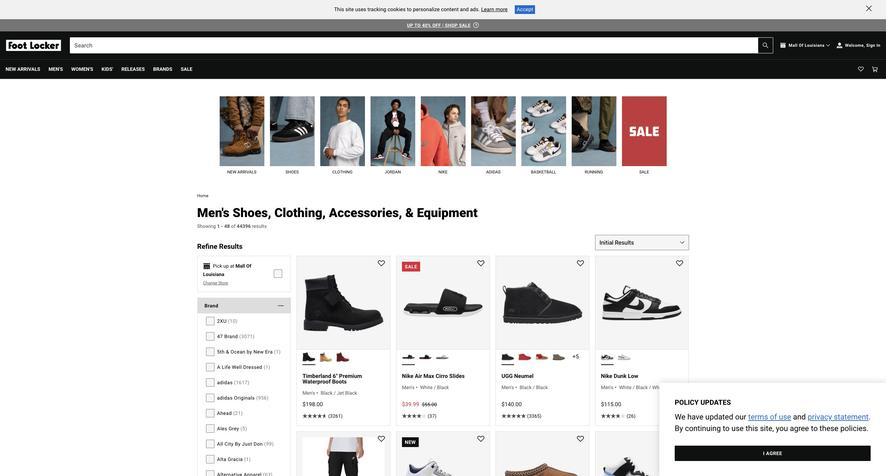 Task type: describe. For each thing, give the bounding box(es) containing it.
black down cirro
[[437, 385, 449, 391]]

) down era
[[269, 365, 270, 370]]

and inside we have updated our terms of use and privacy statement . by continuing to use this site, you agree to these policies.
[[793, 413, 806, 421]]

women's button
[[71, 60, 93, 79]]

3261
[[330, 414, 341, 419]]

of inside we have updated our terms of use and privacy statement . by continuing to use this site, you agree to these policies.
[[770, 413, 777, 421]]

) down $55.00
[[435, 414, 437, 419]]

to
[[415, 23, 421, 28]]

) right originals
[[267, 395, 269, 401]]

new arrivals link
[[6, 60, 40, 79]]

just
[[242, 442, 252, 447]]

) down men's • black / black
[[540, 414, 542, 419]]

) up originals
[[248, 380, 250, 386]]

by inside we have updated our terms of use and privacy statement . by continuing to use this site, you agree to these policies.
[[675, 424, 683, 433]]

releases
[[121, 66, 145, 72]]

sale button
[[181, 60, 192, 79]]

my favorites image
[[858, 67, 864, 72]]

search submit image
[[763, 43, 769, 48]]

• for air
[[416, 385, 418, 391]]

updates
[[701, 398, 731, 407]]

change store button
[[203, 280, 271, 287]]

( down men's • black / jet black at the bottom left of the page
[[328, 414, 330, 419]]

1 vertical spatial brand
[[224, 334, 238, 340]]

manage favorites - nike nsw cargo club pants - men's image
[[378, 436, 385, 443]]

men's shoes, clothing, accessories, & equipment showing 1 - 48 of 44396 results
[[197, 206, 478, 229]]

-
[[221, 223, 223, 229]]

3365
[[529, 414, 540, 419]]

cookie banner region
[[0, 0, 886, 19]]

new for new arrivals
[[6, 66, 16, 72]]

men's • white / black
[[402, 385, 449, 391]]

store
[[218, 281, 228, 286]]

) right 'gracia'
[[249, 457, 251, 463]]

0 horizontal spatial sale
[[459, 23, 471, 28]]

timberland 6" premium waterproof boots - men's red image
[[337, 351, 349, 364]]

agree
[[790, 424, 809, 433]]

5 inside search filters 'element'
[[242, 426, 245, 432]]

5 inside search results region
[[576, 354, 579, 360]]

6"
[[333, 373, 338, 380]]

black left "jet" on the left of page
[[321, 391, 333, 396]]

1 horizontal spatial sale
[[639, 170, 649, 175]]

this
[[746, 424, 758, 433]]

& inside men's shoes, clothing, accessories, & equipment showing 1 - 48 of 44396 results
[[405, 206, 414, 220]]

originals
[[234, 395, 255, 401]]

1 right dressed
[[266, 365, 269, 370]]

accept button
[[515, 5, 535, 14]]

timberland 6" premium waterproof boots - men's black/jet black image
[[303, 351, 315, 364]]

mall of louisiana inside search filters 'element'
[[203, 263, 251, 277]]

you
[[776, 424, 788, 433]]

air
[[415, 373, 422, 380]]

1 right 'gracia'
[[246, 457, 249, 463]]

men's button
[[49, 60, 63, 79]]

change
[[203, 281, 217, 286]]

1 right era
[[276, 349, 279, 355]]

black right "jet" on the left of page
[[345, 391, 357, 396]]

( 3365 )
[[527, 414, 542, 419]]

don
[[254, 442, 263, 447]]

1 inside men's shoes, clothing, accessories, & equipment showing 1 - 48 of 44396 results
[[217, 223, 220, 229]]

adidas originals ( 956 )
[[217, 395, 269, 401]]

nike air max cirro slides - men's white/black image
[[402, 351, 415, 364]]

well
[[232, 365, 242, 370]]

( right 2xu
[[228, 319, 230, 324]]

content
[[441, 6, 459, 13]]

men's • black / black
[[502, 385, 548, 391]]

5th
[[217, 349, 225, 355]]

mall inside mall of louisiana
[[236, 263, 245, 269]]

men's for men's • black / jet black
[[303, 391, 315, 396]]

( down $55.00
[[428, 414, 429, 419]]

manage favorites - timberland 6" premium waterproof boots - men's image
[[378, 261, 385, 268]]

( down men's • black / black
[[527, 414, 529, 419]]

white for max
[[420, 385, 433, 391]]

|
[[442, 23, 444, 28]]

learn
[[481, 6, 494, 13]]

privacy banner region
[[660, 383, 886, 477]]

) right grey at left bottom
[[245, 426, 247, 432]]

$140.00
[[502, 401, 522, 408]]

low
[[628, 373, 638, 380]]

) right don
[[272, 442, 274, 447]]

louisiana inside mall of louisiana
[[203, 272, 224, 277]]

ales
[[217, 426, 227, 432]]

$55.00
[[422, 402, 437, 408]]

( right grey at left bottom
[[241, 426, 242, 432]]

women's
[[71, 66, 93, 72]]

basketball
[[531, 170, 556, 175]]

boots
[[332, 379, 347, 385]]

dunk
[[614, 373, 627, 380]]

40%
[[422, 23, 431, 28]]

search filters element
[[197, 235, 291, 477]]

learn more link
[[481, 6, 508, 13]]

nike
[[439, 170, 448, 175]]

( up ocean
[[239, 334, 241, 340]]

a
[[217, 365, 220, 370]]

toolbar inside primary element
[[6, 60, 618, 79]]

• for 6"
[[317, 391, 318, 396]]

( down "well"
[[234, 380, 236, 386]]

new arrivals
[[227, 170, 257, 175]]

results for initial results
[[615, 240, 634, 246]]

adidas for adidas originals ( 956 )
[[217, 395, 233, 401]]

close image
[[866, 6, 872, 11]]

• for neumel
[[516, 385, 517, 391]]

ugg neumel - men's black/black image
[[502, 351, 514, 364]]

accept
[[517, 6, 533, 13]]

manage favorites - nike air max cirro slides - men's image
[[478, 261, 485, 268]]

jordan
[[385, 170, 401, 175]]

policies.
[[841, 424, 869, 433]]

terms
[[749, 413, 768, 421]]

) down adidas originals ( 956 )
[[241, 411, 243, 416]]

site,
[[760, 424, 774, 433]]

26
[[628, 414, 634, 419]]

• for dunk
[[615, 385, 617, 391]]

( right era
[[274, 349, 276, 355]]

off
[[433, 23, 441, 28]]

1617
[[236, 380, 248, 386]]

shop
[[445, 23, 458, 28]]

louisiana inside dropdown button
[[805, 43, 825, 48]]

these
[[820, 424, 839, 433]]

men's for men's
[[49, 66, 63, 72]]

at
[[230, 263, 234, 269]]

) right era
[[279, 349, 281, 355]]

3 white from the left
[[652, 385, 665, 391]]

sale inside search results region
[[405, 264, 417, 270]]

2 horizontal spatial to
[[811, 424, 818, 433]]

welcome,
[[845, 43, 865, 48]]

results
[[252, 223, 267, 229]]

2xu ( 10 )
[[217, 319, 238, 324]]

men's for men's • black / black
[[502, 385, 514, 391]]

nike air max cirro slides
[[402, 373, 465, 380]]

ads.
[[470, 6, 480, 13]]

ugg
[[502, 373, 513, 380]]

updated
[[706, 413, 734, 421]]

new inside search filters 'element'
[[254, 349, 264, 355]]

arrivals
[[237, 170, 257, 175]]

$39.99 $55.00
[[402, 401, 437, 408]]

search results region
[[291, 235, 689, 477]]

nike air max cirro slides - men's black/red image
[[419, 351, 432, 364]]

mall of louisiana button
[[781, 39, 830, 51]]

life
[[222, 365, 231, 370]]

pick up at
[[213, 263, 234, 269]]

ugg neumel
[[502, 373, 534, 380]]

new
[[227, 170, 236, 175]]

i agree button
[[675, 446, 871, 461]]

adidas
[[486, 170, 501, 175]]

/ for low
[[633, 385, 635, 391]]

pick
[[213, 263, 222, 269]]

brand button
[[198, 298, 291, 314]]

manage favorites - ugg neumel - men's image
[[577, 261, 584, 268]]

sale inside toolbar
[[181, 66, 192, 72]]

have
[[688, 413, 704, 421]]



Task type: vqa. For each thing, say whether or not it's contained in the screenshot.


Task type: locate. For each thing, give the bounding box(es) containing it.
shoes
[[286, 170, 299, 175]]

agree
[[766, 451, 783, 456]]

( down men's • white / black / white
[[627, 414, 628, 419]]

men's up the $198.00 in the left bottom of the page
[[303, 391, 315, 396]]

timberland 6" premium waterproof boots - men's wheat nubuck/wheat image
[[320, 351, 332, 364]]

of inside dropdown button
[[799, 43, 804, 48]]

1 horizontal spatial 5
[[576, 354, 579, 360]]

men's • black / jet black
[[303, 391, 357, 396]]

1 adidas from the top
[[217, 380, 233, 386]]

results inside search filters 'element'
[[219, 243, 243, 251]]

city
[[225, 442, 234, 447]]

0 horizontal spatial use
[[732, 424, 744, 433]]

0 vertical spatial sale
[[459, 23, 471, 28]]

0 horizontal spatial mall
[[236, 263, 245, 269]]

0 horizontal spatial 5
[[242, 426, 245, 432]]

men's inside men's shoes, clothing, accessories, & equipment showing 1 - 48 of 44396 results
[[197, 206, 230, 220]]

timberland
[[303, 373, 331, 380]]

0 horizontal spatial &
[[226, 349, 229, 355]]

1 horizontal spatial &
[[405, 206, 414, 220]]

1 horizontal spatial sale
[[405, 264, 417, 270]]

2 horizontal spatial new
[[405, 440, 416, 446]]

• down 'waterproof'
[[317, 391, 318, 396]]

1 horizontal spatial and
[[793, 413, 806, 421]]

of up site,
[[770, 413, 777, 421]]

and inside cookie banner region
[[460, 6, 469, 13]]

0 horizontal spatial nike
[[402, 373, 414, 380]]

sale right brands
[[181, 66, 192, 72]]

10
[[230, 319, 236, 324]]

1 horizontal spatial of
[[770, 413, 777, 421]]

terms of use link
[[749, 413, 792, 421]]

0 vertical spatial of
[[231, 223, 236, 229]]

mall right search submit icon
[[789, 43, 798, 48]]

clothing,
[[274, 206, 326, 220]]

timberland 6" premium waterproof boots
[[303, 373, 362, 385]]

black up the '( 3365 )'
[[536, 385, 548, 391]]

manage favorites - ugg tasman - men's image
[[577, 436, 584, 443]]

adidas for adidas ( 1617 )
[[217, 380, 233, 386]]

nike for nike air max cirro slides
[[402, 373, 414, 380]]

None search field
[[70, 37, 774, 53]]

0 horizontal spatial brand
[[205, 303, 218, 309]]

0 vertical spatial louisiana
[[805, 43, 825, 48]]

cart: 0 items image
[[872, 67, 878, 72]]

0 horizontal spatial of
[[246, 263, 251, 269]]

men's down nike dunk low
[[601, 385, 614, 391]]

1 vertical spatial by
[[235, 442, 241, 447]]

sale right manage favorites - timberland 6" premium waterproof boots - men's icon
[[405, 264, 417, 270]]

sale
[[459, 23, 471, 28], [639, 170, 649, 175]]

0 horizontal spatial mall of louisiana
[[203, 263, 251, 277]]

showing
[[197, 223, 216, 229]]

& inside search filters 'element'
[[226, 349, 229, 355]]

0 vertical spatial mall
[[789, 43, 798, 48]]

0 vertical spatial adidas
[[217, 380, 233, 386]]

brand right '47' at bottom
[[224, 334, 238, 340]]

men's down ugg on the right of the page
[[502, 385, 514, 391]]

0 horizontal spatial to
[[407, 6, 412, 13]]

manage favorites - nike dunk low - men's image
[[677, 261, 683, 268]]

( right ahead
[[233, 411, 235, 416]]

continuing
[[685, 424, 721, 433]]

2 horizontal spatial white
[[652, 385, 665, 391]]

we have updated our terms of use and privacy statement . by continuing to use this site, you agree to these policies.
[[675, 413, 871, 433]]

all city by just don ( 99 )
[[217, 442, 274, 447]]

/ for premium
[[334, 391, 336, 396]]

0 vertical spatial by
[[675, 424, 683, 433]]

black down low
[[636, 385, 648, 391]]

max
[[424, 373, 434, 380]]

1 vertical spatial mall of louisiana
[[203, 263, 251, 277]]

1 horizontal spatial brand
[[224, 334, 238, 340]]

5 right ugg neumel - men's burnt olive/burnt olive icon
[[576, 354, 579, 360]]

ugg neumel - men's samba red/mashup chestnut image
[[536, 351, 548, 364]]

1
[[217, 223, 220, 229], [276, 349, 279, 355], [266, 365, 269, 370], [246, 457, 249, 463]]

policy
[[675, 398, 699, 407]]

manage favorites - jordan retro 3 - men's image
[[478, 436, 485, 443]]

1 horizontal spatial louisiana
[[805, 43, 825, 48]]

47 brand ( 3071 )
[[217, 334, 255, 340]]

new left arrivals
[[6, 66, 16, 72]]

) up the 5th & ocean by new era ( 1 )
[[253, 334, 255, 340]]

1 vertical spatial adidas
[[217, 395, 233, 401]]

1 vertical spatial &
[[226, 349, 229, 355]]

nike dunk low - men's white/black/white image
[[601, 351, 614, 364]]

accessories,
[[329, 206, 402, 220]]

refine results
[[197, 243, 243, 251]]

( right 'gracia'
[[244, 457, 246, 463]]

and left "ads."
[[460, 6, 469, 13]]

by
[[247, 349, 252, 355]]

toolbar containing new arrivals
[[6, 60, 618, 79]]

0 horizontal spatial and
[[460, 6, 469, 13]]

• down nike dunk low
[[615, 385, 617, 391]]

we
[[675, 413, 686, 421]]

new for new
[[405, 440, 416, 446]]

new right manage favorites - nike nsw cargo club pants - men's image on the left bottom of the page
[[405, 440, 416, 446]]

clothing
[[332, 170, 353, 175]]

nike air max cirro slides - men's silverplatinum tint/magma orange/white image
[[436, 351, 449, 364]]

all
[[217, 442, 223, 447]]

initial results
[[600, 240, 634, 246]]

99
[[266, 442, 272, 447]]

statement
[[834, 413, 869, 421]]

0 vertical spatial use
[[779, 413, 792, 421]]

2 adidas from the top
[[217, 395, 233, 401]]

black down 'neumel'
[[520, 385, 532, 391]]

Search search field
[[70, 38, 773, 53]]

to inside cookie banner region
[[407, 6, 412, 13]]

mall of louisiana inside dropdown button
[[789, 43, 825, 48]]

1 horizontal spatial mall
[[789, 43, 798, 48]]

new inside primary element
[[6, 66, 16, 72]]

slides
[[449, 373, 465, 380]]

0 vertical spatial and
[[460, 6, 469, 13]]

1 vertical spatial sale
[[639, 170, 649, 175]]

brands button
[[153, 60, 172, 79]]

new arrivals
[[6, 66, 40, 72]]

running
[[585, 170, 603, 175]]

1 horizontal spatial results
[[615, 240, 634, 246]]

new inside search results region
[[405, 440, 416, 446]]

2 nike from the left
[[601, 373, 613, 380]]

3071
[[241, 334, 253, 340]]

•
[[416, 385, 418, 391], [516, 385, 517, 391], [615, 385, 617, 391], [317, 391, 318, 396]]

i agree
[[763, 451, 783, 456]]

men's for men's • white / black / white
[[601, 385, 614, 391]]

up to 40% off | shop sale link
[[406, 19, 472, 31]]

1 horizontal spatial mall of louisiana
[[789, 43, 825, 48]]

0 horizontal spatial new
[[6, 66, 16, 72]]

47
[[217, 334, 223, 340]]

nike left air
[[402, 373, 414, 380]]

0 horizontal spatial by
[[235, 442, 241, 447]]

• down air
[[416, 385, 418, 391]]

nike dunk low - men's blue/white/red image
[[618, 351, 631, 364]]

men's for men's shoes, clothing, accessories, & equipment showing 1 - 48 of 44396 results
[[197, 206, 230, 220]]

/ for max
[[434, 385, 436, 391]]

) right 2xu
[[236, 319, 238, 324]]

brand up 2xu
[[205, 303, 218, 309]]

men's inside primary element
[[49, 66, 63, 72]]

results for refine results
[[219, 243, 243, 251]]

0 vertical spatial sale
[[181, 66, 192, 72]]

up
[[223, 263, 229, 269]]

mall of louisiana
[[789, 43, 825, 48], [203, 263, 251, 277]]

1 vertical spatial louisiana
[[203, 272, 224, 277]]

men's
[[49, 66, 63, 72], [197, 206, 230, 220], [402, 385, 415, 391], [502, 385, 514, 391], [601, 385, 614, 391], [303, 391, 315, 396]]

(
[[228, 319, 230, 324], [239, 334, 241, 340], [274, 349, 276, 355], [264, 365, 266, 370], [234, 380, 236, 386], [256, 395, 258, 401], [233, 411, 235, 416], [328, 414, 330, 419], [428, 414, 429, 419], [527, 414, 529, 419], [627, 414, 628, 419], [241, 426, 242, 432], [264, 442, 266, 447], [244, 457, 246, 463]]

0 vertical spatial mall of louisiana
[[789, 43, 825, 48]]

use
[[779, 413, 792, 421], [732, 424, 744, 433]]

+
[[573, 354, 576, 360]]

ugg neumel - men's samba red/samba red image
[[519, 351, 531, 364]]

nike for nike dunk low
[[601, 373, 613, 380]]

0 horizontal spatial louisiana
[[203, 272, 224, 277]]

new right by on the bottom of page
[[254, 349, 264, 355]]

ahead
[[217, 411, 232, 416]]

results inside popup button
[[615, 240, 634, 246]]

mall right the at
[[236, 263, 245, 269]]

1 nike from the left
[[402, 373, 414, 380]]

0 vertical spatial 5
[[576, 354, 579, 360]]

to down updated
[[723, 424, 730, 433]]

0 vertical spatial brand
[[205, 303, 218, 309]]

men's • white / black / white
[[601, 385, 665, 391]]

refine
[[197, 243, 217, 251]]

+ 5
[[573, 354, 579, 360]]

) down men's • white / black / white
[[634, 414, 636, 419]]

0 horizontal spatial sale
[[181, 66, 192, 72]]

0 horizontal spatial of
[[231, 223, 236, 229]]

primary element
[[0, 59, 886, 79]]

2 vertical spatial new
[[405, 440, 416, 446]]

use down our
[[732, 424, 744, 433]]

in
[[877, 43, 881, 48]]

results
[[615, 240, 634, 246], [219, 243, 243, 251]]

a life well dressed ( 1 )
[[217, 365, 270, 370]]

1 horizontal spatial to
[[723, 424, 730, 433]]

by down we
[[675, 424, 683, 433]]

white for low
[[619, 385, 632, 391]]

men's left women's at the top left of page
[[49, 66, 63, 72]]

tracking
[[368, 6, 386, 13]]

)
[[236, 319, 238, 324], [253, 334, 255, 340], [279, 349, 281, 355], [269, 365, 270, 370], [248, 380, 250, 386], [267, 395, 269, 401], [241, 411, 243, 416], [341, 414, 343, 419], [435, 414, 437, 419], [540, 414, 542, 419], [634, 414, 636, 419], [245, 426, 247, 432], [272, 442, 274, 447], [249, 457, 251, 463]]

mall inside mall of louisiana dropdown button
[[789, 43, 798, 48]]

to right cookies
[[407, 6, 412, 13]]

956
[[258, 395, 267, 401]]

$115.00
[[601, 401, 621, 408]]

1 vertical spatial of
[[770, 413, 777, 421]]

results up the at
[[219, 243, 243, 251]]

and up agree
[[793, 413, 806, 421]]

0 vertical spatial new
[[6, 66, 16, 72]]

home
[[197, 194, 208, 198]]

of inside mall of louisiana
[[246, 263, 251, 269]]

1 vertical spatial 5
[[242, 426, 245, 432]]

• down ugg neumel
[[516, 385, 517, 391]]

by inside search filters 'element'
[[235, 442, 241, 447]]

1 vertical spatial sale
[[405, 264, 417, 270]]

( right originals
[[256, 395, 258, 401]]

1 horizontal spatial new
[[254, 349, 264, 355]]

to down privacy
[[811, 424, 818, 433]]

cookies
[[388, 6, 406, 13]]

0 vertical spatial of
[[799, 43, 804, 48]]

welcome, sign in button
[[845, 39, 881, 51]]

use up you
[[779, 413, 792, 421]]

) down "jet" on the left of page
[[341, 414, 343, 419]]

1 vertical spatial of
[[246, 263, 251, 269]]

21
[[235, 411, 241, 416]]

privacy
[[808, 413, 832, 421]]

more information about up to 40% off | shop sale promotion image
[[474, 22, 479, 28]]

( right dressed
[[264, 365, 266, 370]]

by
[[675, 424, 683, 433], [235, 442, 241, 447]]

1 horizontal spatial nike
[[601, 373, 613, 380]]

0 horizontal spatial white
[[420, 385, 433, 391]]

1 horizontal spatial of
[[799, 43, 804, 48]]

2 white from the left
[[619, 385, 632, 391]]

( right don
[[264, 442, 266, 447]]

1 left -
[[217, 223, 220, 229]]

$198.00
[[303, 401, 323, 408]]

home link
[[197, 191, 208, 201]]

adidas down the life
[[217, 380, 233, 386]]

1 horizontal spatial white
[[619, 385, 632, 391]]

foot locker logo links to the home page image
[[6, 40, 61, 51]]

men's up showing
[[197, 206, 230, 220]]

up
[[407, 23, 413, 28]]

ugg neumel - men's burnt olive/burnt olive image
[[553, 351, 565, 364]]

★★★★★
[[303, 414, 327, 419], [303, 414, 327, 419], [402, 414, 427, 419], [402, 414, 427, 419], [502, 414, 526, 419], [502, 414, 526, 419], [601, 414, 626, 419], [601, 414, 626, 419]]

1 horizontal spatial use
[[779, 413, 792, 421]]

48
[[224, 223, 230, 229]]

privacy statement link
[[808, 413, 869, 421]]

releases link
[[121, 60, 145, 79]]

1 vertical spatial new
[[254, 349, 264, 355]]

results right initial
[[615, 240, 634, 246]]

men's up $39.99
[[402, 385, 415, 391]]

personalize
[[413, 6, 440, 13]]

adidas up ahead
[[217, 395, 233, 401]]

0 horizontal spatial results
[[219, 243, 243, 251]]

1 vertical spatial use
[[732, 424, 744, 433]]

to
[[407, 6, 412, 13], [723, 424, 730, 433], [811, 424, 818, 433]]

more
[[496, 6, 508, 13]]

arrivals
[[17, 66, 40, 72]]

kids' button
[[102, 60, 113, 79]]

5 right grey at left bottom
[[242, 426, 245, 432]]

nike left dunk on the bottom of the page
[[601, 373, 613, 380]]

toolbar
[[6, 60, 618, 79]]

44396
[[237, 223, 251, 229]]

1 horizontal spatial by
[[675, 424, 683, 433]]

( 37 )
[[428, 414, 437, 419]]

1 vertical spatial mall
[[236, 263, 245, 269]]

initial results button
[[595, 235, 689, 251]]

i
[[763, 451, 765, 456]]

grey
[[229, 426, 239, 432]]

by right city
[[235, 442, 241, 447]]

men's for men's • white / black
[[402, 385, 415, 391]]

1 vertical spatial and
[[793, 413, 806, 421]]

up to 40% off | shop sale
[[407, 23, 471, 28]]

of inside men's shoes, clothing, accessories, & equipment showing 1 - 48 of 44396 results
[[231, 223, 236, 229]]

brand inside dropdown button
[[205, 303, 218, 309]]

0 vertical spatial &
[[405, 206, 414, 220]]

of right 48
[[231, 223, 236, 229]]

( 26 )
[[627, 414, 636, 419]]

1 white from the left
[[420, 385, 433, 391]]



